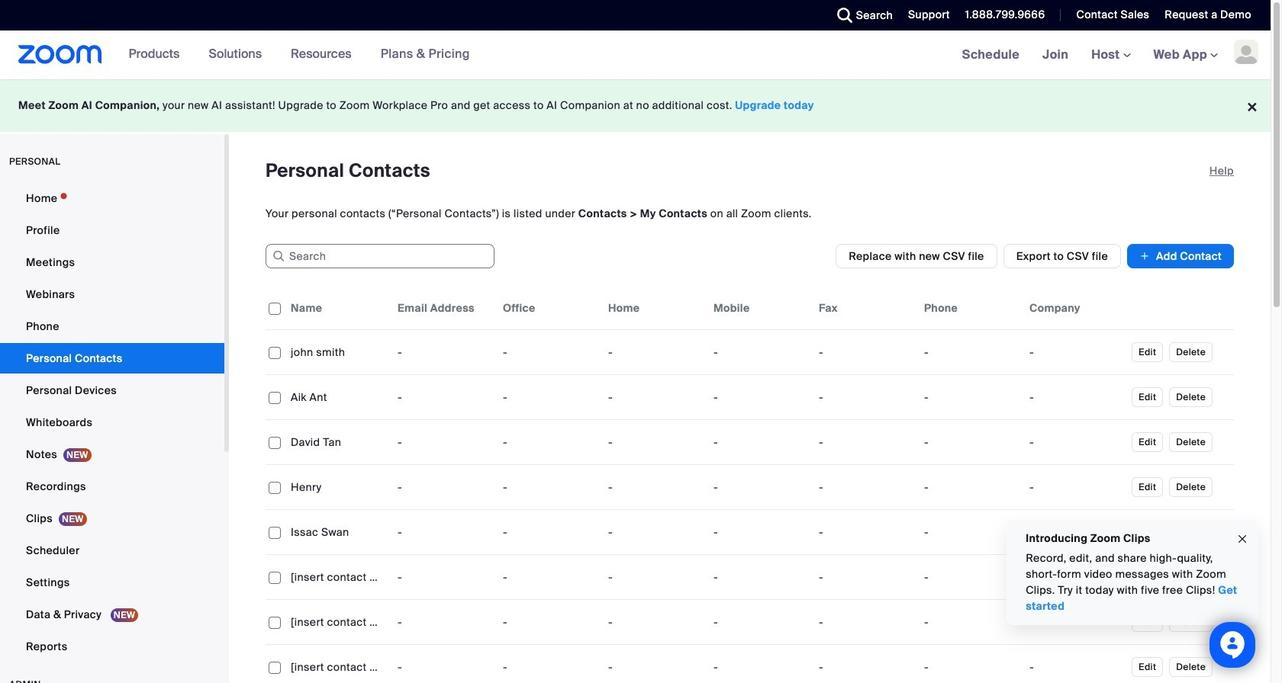 Task type: locate. For each thing, give the bounding box(es) containing it.
banner
[[0, 31, 1271, 80]]

cell
[[918, 337, 1023, 368], [1023, 337, 1129, 368], [918, 382, 1023, 413], [1023, 382, 1129, 413], [918, 427, 1023, 458], [1023, 427, 1129, 458], [918, 472, 1023, 503], [1023, 472, 1129, 503], [918, 517, 1023, 548], [1023, 517, 1129, 548], [918, 562, 1023, 593], [1023, 562, 1129, 593], [918, 607, 1023, 638], [1023, 607, 1129, 638]]

personal menu menu
[[0, 183, 224, 664]]

zoom logo image
[[18, 45, 102, 64]]

product information navigation
[[102, 31, 481, 79]]

footer
[[0, 79, 1271, 132]]

meetings navigation
[[951, 31, 1271, 80]]

application
[[266, 287, 1245, 684]]



Task type: describe. For each thing, give the bounding box(es) containing it.
add image
[[1139, 249, 1150, 264]]

close image
[[1236, 531, 1248, 548]]

profile picture image
[[1234, 40, 1258, 64]]

Search Contacts Input text field
[[266, 244, 495, 269]]



Task type: vqa. For each thing, say whether or not it's contained in the screenshot.
third right Image from the bottom
no



